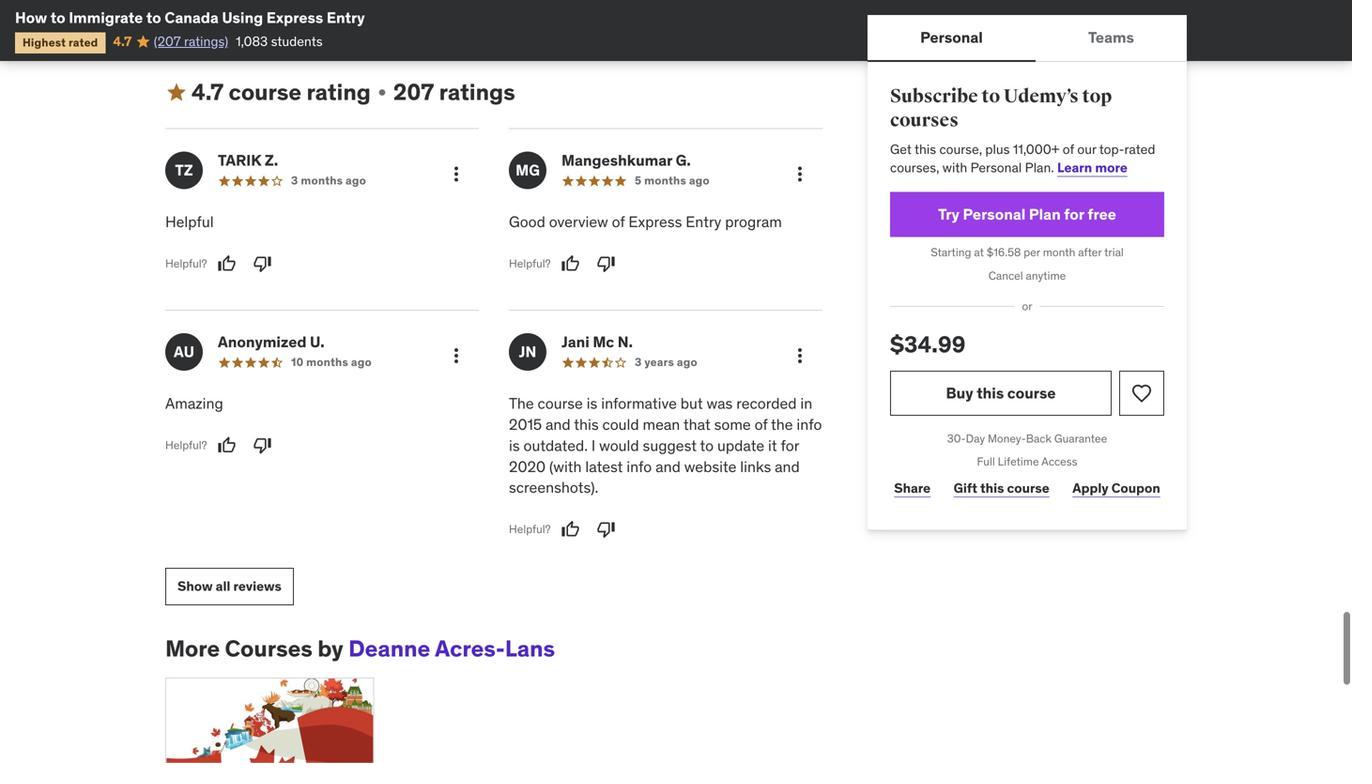Task type: describe. For each thing, give the bounding box(es) containing it.
helpful
[[165, 212, 214, 232]]

some
[[714, 415, 751, 434]]

mark review by mangeshkumar g. as unhelpful image
[[597, 255, 616, 273]]

10 months ago
[[291, 355, 372, 370]]

anonymized u.
[[218, 333, 325, 352]]

months for g.
[[644, 173, 686, 188]]

highest rated
[[23, 35, 98, 50]]

trial
[[1105, 245, 1124, 260]]

try personal plan for free link
[[890, 192, 1165, 237]]

mark review by jani mc n. as unhelpful image
[[597, 520, 616, 539]]

acres-
[[435, 635, 505, 663]]

3 for jani mc n.
[[635, 355, 642, 370]]

additional actions for review by mangeshkumar g. image
[[789, 163, 811, 186]]

tab list containing personal
[[868, 15, 1187, 62]]

mg
[[516, 161, 540, 180]]

n.
[[618, 333, 633, 352]]

how to immigrate to canada using express entry
[[15, 8, 365, 27]]

teams
[[1088, 28, 1134, 47]]

teams button
[[1036, 15, 1187, 60]]

overview
[[549, 212, 608, 232]]

1 horizontal spatial info
[[797, 415, 822, 434]]

lifetime
[[998, 455, 1039, 469]]

full
[[977, 455, 995, 469]]

show all reviews button
[[165, 568, 294, 606]]

4.7 for 4.7 course rating
[[192, 78, 224, 106]]

it
[[768, 436, 777, 455]]

mangeshkumar
[[562, 151, 672, 170]]

plan
[[1029, 205, 1061, 224]]

the course is informative but was recorded in 2015 and this could mean that some of the info is outdated. i would suggest to update it for 2020 (with latest info and website links and screenshots).
[[509, 394, 822, 498]]

4.7 course rating
[[192, 78, 371, 106]]

to inside the course is informative but was recorded in 2015 and this could mean that some of the info is outdated. i would suggest to update it for 2020 (with latest info and website links and screenshots).
[[700, 436, 714, 455]]

cancel
[[989, 268, 1023, 283]]

0 horizontal spatial express
[[266, 8, 323, 27]]

that
[[684, 415, 711, 434]]

personal inside "get this course, plus 11,000+ of our top-rated courses, with personal plan."
[[971, 159, 1022, 176]]

years
[[645, 355, 674, 370]]

mark review by mangeshkumar g. as helpful image
[[561, 255, 580, 273]]

mark review by anonymized u. as unhelpful image
[[253, 436, 272, 455]]

courses
[[225, 635, 313, 663]]

u.
[[310, 333, 325, 352]]

anytime
[[1026, 268, 1066, 283]]

(207
[[154, 33, 181, 50]]

tarik z.
[[218, 151, 278, 170]]

using
[[222, 8, 263, 27]]

2 vertical spatial personal
[[963, 205, 1026, 224]]

2 horizontal spatial and
[[775, 457, 800, 476]]

rating
[[307, 78, 371, 106]]

latest
[[585, 457, 623, 476]]

helpful? for the course is informative but was recorded in 2015 and this could mean that some of the info is outdated. i would suggest to update it for 2020 (with latest info and website links and screenshots).
[[509, 522, 551, 537]]

course inside the course is informative but was recorded in 2015 and this could mean that some of the info is outdated. i would suggest to update it for 2020 (with latest info and website links and screenshots).
[[538, 394, 583, 413]]

gift this course link
[[950, 470, 1054, 508]]

g.
[[676, 151, 691, 170]]

course down lifetime
[[1007, 480, 1050, 497]]

how
[[15, 8, 47, 27]]

$16.58
[[987, 245, 1021, 260]]

coupon
[[1112, 480, 1161, 497]]

immigrate
[[69, 8, 143, 27]]

in
[[801, 394, 813, 413]]

ratings)
[[184, 33, 228, 50]]

1 horizontal spatial and
[[656, 457, 681, 476]]

get this course, plus 11,000+ of our top-rated courses, with personal plan.
[[890, 141, 1156, 176]]

(207 ratings)
[[154, 33, 228, 50]]

ago for anonymized u.
[[351, 355, 372, 370]]

course down 1,083
[[229, 78, 302, 106]]

1,083 students
[[236, 33, 323, 50]]

less
[[203, 14, 229, 31]]

outdated.
[[524, 436, 588, 455]]

lans
[[505, 635, 555, 663]]

1 vertical spatial express
[[629, 212, 682, 232]]

by
[[318, 635, 344, 663]]

update
[[717, 436, 765, 455]]

additional actions for review by anonymized u. image
[[445, 345, 468, 367]]

the
[[771, 415, 793, 434]]

try personal plan for free
[[938, 205, 1117, 224]]

suggest
[[643, 436, 697, 455]]

buy this course button
[[890, 371, 1112, 416]]

to up highest rated
[[50, 8, 65, 27]]

deanne acres-lans link
[[349, 635, 555, 663]]

z.
[[265, 151, 278, 170]]

0 vertical spatial rated
[[69, 35, 98, 50]]

show for show less
[[165, 14, 201, 31]]

helpful? for good overview of express entry program
[[509, 257, 551, 271]]

3 years ago
[[635, 355, 698, 370]]

207
[[393, 78, 434, 106]]

personal button
[[868, 15, 1036, 60]]

anonymized
[[218, 333, 307, 352]]

mc
[[593, 333, 614, 352]]

jn
[[519, 342, 537, 362]]

plus
[[986, 141, 1010, 158]]

this inside the course is informative but was recorded in 2015 and this could mean that some of the info is outdated. i would suggest to update it for 2020 (with latest info and website links and screenshots).
[[574, 415, 599, 434]]

students
[[271, 33, 323, 50]]

this for buy
[[977, 383, 1004, 403]]

subscribe to udemy's top courses
[[890, 85, 1112, 132]]

mark review by jani mc n. as helpful image
[[561, 520, 580, 539]]

try
[[938, 205, 960, 224]]



Task type: vqa. For each thing, say whether or not it's contained in the screenshot.
right '4.7'
yes



Task type: locate. For each thing, give the bounding box(es) containing it.
would
[[599, 436, 639, 455]]

xsmall image up 1,083
[[232, 15, 247, 30]]

personal up subscribe on the right top of page
[[920, 28, 983, 47]]

tab list
[[868, 15, 1187, 62]]

mark review by tarik z. as unhelpful image
[[253, 255, 272, 273]]

3 for tarik z.
[[291, 173, 298, 188]]

ago for tarik z.
[[346, 173, 366, 188]]

0 vertical spatial xsmall image
[[232, 15, 247, 30]]

rated down immigrate on the top
[[69, 35, 98, 50]]

this for get
[[915, 141, 936, 158]]

show left all
[[178, 578, 213, 595]]

of left the
[[755, 415, 768, 434]]

months for z.
[[301, 173, 343, 188]]

personal up $16.58
[[963, 205, 1026, 224]]

5 months ago
[[635, 173, 710, 188]]

and
[[546, 415, 571, 434], [656, 457, 681, 476], [775, 457, 800, 476]]

deanne
[[349, 635, 430, 663]]

to inside subscribe to udemy's top courses
[[982, 85, 1000, 108]]

months down g.
[[644, 173, 686, 188]]

top
[[1082, 85, 1112, 108]]

more courses by deanne acres-lans
[[165, 635, 555, 663]]

more
[[165, 635, 220, 663]]

amazing
[[165, 394, 223, 413]]

informative
[[601, 394, 677, 413]]

1 vertical spatial 4.7
[[192, 78, 224, 106]]

0 horizontal spatial 4.7
[[113, 33, 132, 50]]

jani mc n.
[[562, 333, 633, 352]]

plan.
[[1025, 159, 1054, 176]]

4.7 right medium image
[[192, 78, 224, 106]]

1 vertical spatial entry
[[686, 212, 722, 232]]

per
[[1024, 245, 1040, 260]]

1 horizontal spatial rated
[[1125, 141, 1156, 158]]

0 vertical spatial personal
[[920, 28, 983, 47]]

to up website
[[700, 436, 714, 455]]

buy this course
[[946, 383, 1056, 403]]

day
[[966, 431, 985, 446]]

udemy's
[[1004, 85, 1079, 108]]

top-
[[1100, 141, 1125, 158]]

wishlist image
[[1131, 382, 1153, 405]]

share
[[894, 480, 931, 497]]

1 horizontal spatial for
[[1064, 205, 1085, 224]]

course
[[229, 78, 302, 106], [1008, 383, 1056, 403], [538, 394, 583, 413], [1007, 480, 1050, 497]]

of left our
[[1063, 141, 1074, 158]]

good
[[509, 212, 546, 232]]

months
[[301, 173, 343, 188], [644, 173, 686, 188], [306, 355, 348, 370]]

1 vertical spatial of
[[612, 212, 625, 232]]

1 vertical spatial info
[[627, 457, 652, 476]]

of inside the course is informative but was recorded in 2015 and this could mean that some of the info is outdated. i would suggest to update it for 2020 (with latest info and website links and screenshots).
[[755, 415, 768, 434]]

month
[[1043, 245, 1076, 260]]

0 horizontal spatial for
[[781, 436, 799, 455]]

for inside the course is informative but was recorded in 2015 and this could mean that some of the info is outdated. i would suggest to update it for 2020 (with latest info and website links and screenshots).
[[781, 436, 799, 455]]

0 vertical spatial is
[[587, 394, 598, 413]]

courses
[[890, 109, 959, 132]]

0 horizontal spatial 3
[[291, 173, 298, 188]]

2 vertical spatial of
[[755, 415, 768, 434]]

helpful? left mark review by jani mc n. as helpful image
[[509, 522, 551, 537]]

1 vertical spatial rated
[[1125, 141, 1156, 158]]

0 horizontal spatial info
[[627, 457, 652, 476]]

course right the the
[[538, 394, 583, 413]]

but
[[681, 394, 703, 413]]

or
[[1022, 299, 1033, 314]]

entry
[[327, 8, 365, 27], [686, 212, 722, 232]]

1 vertical spatial is
[[509, 436, 520, 455]]

get
[[890, 141, 912, 158]]

mark review by tarik z. as helpful image
[[217, 255, 236, 273]]

helpful? left 'mark review by mangeshkumar g. as helpful' icon at the left top
[[509, 257, 551, 271]]

of inside "get this course, plus 11,000+ of our top-rated courses, with personal plan."
[[1063, 141, 1074, 158]]

more
[[1095, 159, 1128, 176]]

0 vertical spatial for
[[1064, 205, 1085, 224]]

show up (207 ratings)
[[165, 14, 201, 31]]

guarantee
[[1055, 431, 1107, 446]]

gift this course
[[954, 480, 1050, 497]]

1 vertical spatial personal
[[971, 159, 1022, 176]]

1,083
[[236, 33, 268, 50]]

207 ratings
[[393, 78, 515, 106]]

show inside show all reviews button
[[178, 578, 213, 595]]

info down "in"
[[797, 415, 822, 434]]

1 horizontal spatial 4.7
[[192, 78, 224, 106]]

the
[[509, 394, 534, 413]]

this inside "get this course, plus 11,000+ of our top-rated courses, with personal plan."
[[915, 141, 936, 158]]

rated up more at the top right of the page
[[1125, 141, 1156, 158]]

for left free on the right
[[1064, 205, 1085, 224]]

personal inside button
[[920, 28, 983, 47]]

ago right the 10
[[351, 355, 372, 370]]

30-day money-back guarantee full lifetime access
[[947, 431, 1107, 469]]

2 horizontal spatial of
[[1063, 141, 1074, 158]]

0 horizontal spatial of
[[612, 212, 625, 232]]

1 vertical spatial xsmall image
[[375, 85, 390, 100]]

mangeshkumar g.
[[562, 151, 691, 170]]

after
[[1078, 245, 1102, 260]]

was
[[707, 394, 733, 413]]

jani
[[562, 333, 590, 352]]

is down 2015
[[509, 436, 520, 455]]

program
[[725, 212, 782, 232]]

0 horizontal spatial xsmall image
[[232, 15, 247, 30]]

all
[[216, 578, 230, 595]]

helpful? for helpful
[[165, 257, 207, 271]]

mean
[[643, 415, 680, 434]]

4.7 down immigrate on the top
[[113, 33, 132, 50]]

reviews
[[233, 578, 282, 595]]

show all reviews
[[178, 578, 282, 595]]

express up students
[[266, 8, 323, 27]]

3 months ago
[[291, 173, 366, 188]]

course inside button
[[1008, 383, 1056, 403]]

personal down plus
[[971, 159, 1022, 176]]

0 horizontal spatial rated
[[69, 35, 98, 50]]

1 horizontal spatial xsmall image
[[375, 85, 390, 100]]

show inside show less button
[[165, 14, 201, 31]]

1 horizontal spatial entry
[[686, 212, 722, 232]]

11,000+
[[1013, 141, 1060, 158]]

1 horizontal spatial express
[[629, 212, 682, 232]]

1 horizontal spatial is
[[587, 394, 598, 413]]

0 vertical spatial show
[[165, 14, 201, 31]]

of right overview
[[612, 212, 625, 232]]

screenshots).
[[509, 478, 599, 498]]

30-
[[947, 431, 966, 446]]

starting
[[931, 245, 971, 260]]

share button
[[890, 470, 935, 508]]

1 vertical spatial show
[[178, 578, 213, 595]]

show less button
[[165, 4, 247, 41]]

to up (207
[[146, 8, 161, 27]]

course up back
[[1008, 383, 1056, 403]]

1 vertical spatial for
[[781, 436, 799, 455]]

xsmall image left 207
[[375, 85, 390, 100]]

entry left program at the right top of page
[[686, 212, 722, 232]]

ago down rating
[[346, 173, 366, 188]]

0 vertical spatial 3
[[291, 173, 298, 188]]

our
[[1078, 141, 1097, 158]]

rated inside "get this course, plus 11,000+ of our top-rated courses, with personal plan."
[[1125, 141, 1156, 158]]

entry up rating
[[327, 8, 365, 27]]

months down rating
[[301, 173, 343, 188]]

i
[[592, 436, 596, 455]]

back
[[1026, 431, 1052, 446]]

gift
[[954, 480, 978, 497]]

0 vertical spatial of
[[1063, 141, 1074, 158]]

express down 5 months ago
[[629, 212, 682, 232]]

is
[[587, 394, 598, 413], [509, 436, 520, 455]]

1 horizontal spatial 3
[[635, 355, 642, 370]]

apply
[[1073, 480, 1109, 497]]

helpful? left 'mark review by anonymized u. as helpful' image
[[165, 438, 207, 453]]

free
[[1088, 205, 1117, 224]]

1 vertical spatial 3
[[635, 355, 642, 370]]

ago for jani mc n.
[[677, 355, 698, 370]]

0 horizontal spatial and
[[546, 415, 571, 434]]

to left udemy's
[[982, 85, 1000, 108]]

xsmall image inside show less button
[[232, 15, 247, 30]]

this right the buy
[[977, 383, 1004, 403]]

2020
[[509, 457, 546, 476]]

apply coupon
[[1073, 480, 1161, 497]]

2015
[[509, 415, 542, 434]]

0 vertical spatial express
[[266, 8, 323, 27]]

learn more link
[[1058, 159, 1128, 176]]

is up i
[[587, 394, 598, 413]]

show less
[[165, 14, 229, 31]]

4.7
[[113, 33, 132, 50], [192, 78, 224, 106]]

and down suggest
[[656, 457, 681, 476]]

0 horizontal spatial entry
[[327, 8, 365, 27]]

4.7 for 4.7
[[113, 33, 132, 50]]

ago right years
[[677, 355, 698, 370]]

additional actions for review by jani mc n. image
[[789, 345, 811, 367]]

0 vertical spatial info
[[797, 415, 822, 434]]

(with
[[549, 457, 582, 476]]

0 horizontal spatial is
[[509, 436, 520, 455]]

show for show all reviews
[[178, 578, 213, 595]]

additional actions for review by tarik z. image
[[445, 163, 468, 186]]

months for u.
[[306, 355, 348, 370]]

months down u.
[[306, 355, 348, 370]]

this up courses,
[[915, 141, 936, 158]]

info down would
[[627, 457, 652, 476]]

mark review by anonymized u. as helpful image
[[217, 436, 236, 455]]

could
[[602, 415, 639, 434]]

money-
[[988, 431, 1026, 446]]

0 vertical spatial 4.7
[[113, 33, 132, 50]]

starting at $16.58 per month after trial cancel anytime
[[931, 245, 1124, 283]]

website
[[684, 457, 737, 476]]

with
[[943, 159, 968, 176]]

this right "gift"
[[980, 480, 1004, 497]]

good overview of express entry program
[[509, 212, 782, 232]]

ago for mangeshkumar g.
[[689, 173, 710, 188]]

0 vertical spatial entry
[[327, 8, 365, 27]]

for right it
[[781, 436, 799, 455]]

and up outdated.
[[546, 415, 571, 434]]

highest
[[23, 35, 66, 50]]

$34.99
[[890, 330, 966, 359]]

this up i
[[574, 415, 599, 434]]

this for gift
[[980, 480, 1004, 497]]

1 horizontal spatial of
[[755, 415, 768, 434]]

medium image
[[165, 81, 188, 104]]

course,
[[940, 141, 982, 158]]

helpful? for amazing
[[165, 438, 207, 453]]

helpful? left the mark review by tarik z. as helpful image
[[165, 257, 207, 271]]

this inside button
[[977, 383, 1004, 403]]

ago down g.
[[689, 173, 710, 188]]

and down it
[[775, 457, 800, 476]]

ratings
[[439, 78, 515, 106]]

canada
[[165, 8, 219, 27]]

5
[[635, 173, 642, 188]]

xsmall image
[[232, 15, 247, 30], [375, 85, 390, 100]]

links
[[740, 457, 771, 476]]



